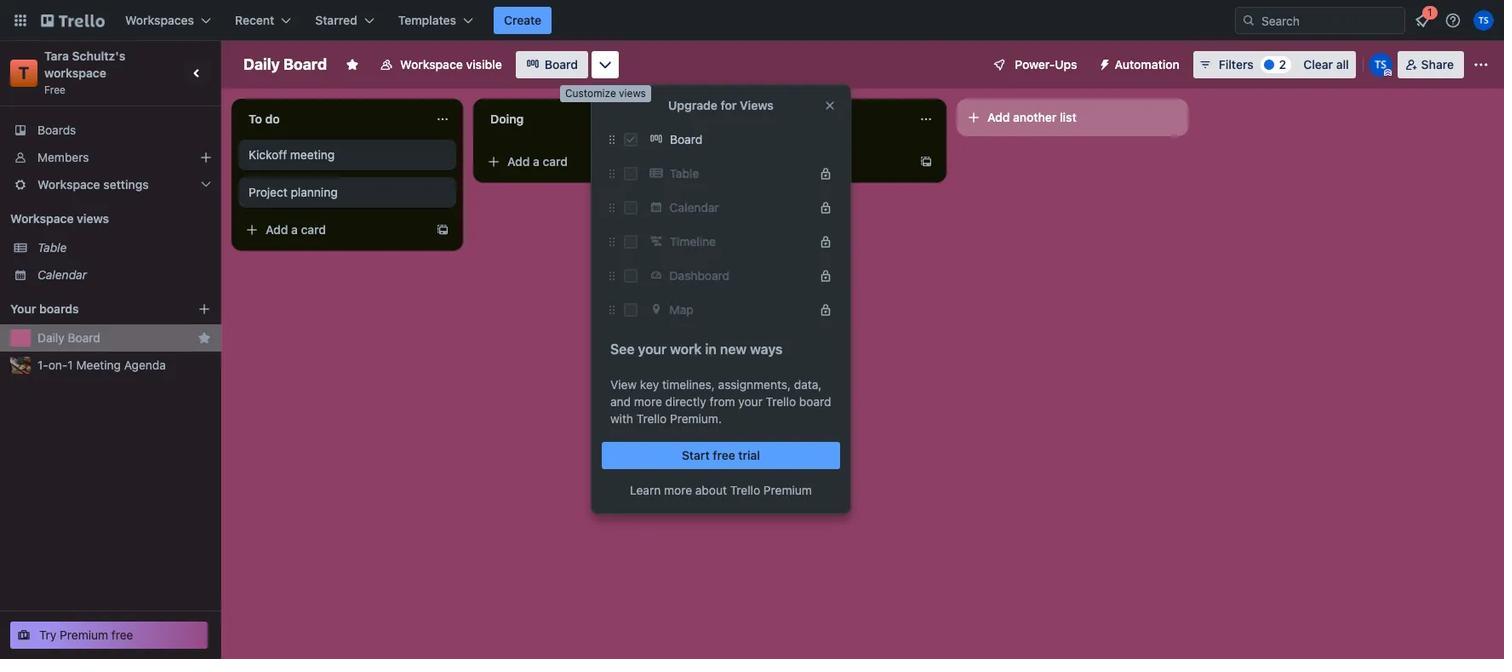 Task type: vqa. For each thing, say whether or not it's contained in the screenshot.
the top Greg Robinson (gregrobinson96) image
no



Task type: locate. For each thing, give the bounding box(es) containing it.
1 horizontal spatial free
[[713, 448, 736, 462]]

board
[[284, 55, 327, 73], [545, 57, 578, 72], [670, 132, 703, 146], [68, 330, 100, 345]]

card down doing text box
[[543, 154, 568, 169]]

directly
[[666, 394, 707, 409]]

Doing text field
[[480, 106, 668, 133]]

0 horizontal spatial create from template… image
[[436, 223, 450, 237]]

project planning
[[249, 185, 338, 199]]

trello down assignments,
[[766, 394, 796, 409]]

more down key
[[634, 394, 662, 409]]

tara schultz (taraschultz7) image
[[1474, 10, 1494, 31]]

workspace for workspace settings
[[37, 177, 100, 192]]

1 vertical spatial premium
[[60, 628, 108, 642]]

free
[[44, 83, 66, 96]]

free right try
[[111, 628, 133, 642]]

a for to do
[[291, 222, 298, 237]]

1 vertical spatial add
[[508, 154, 530, 169]]

automation
[[1115, 57, 1180, 72]]

add a card button down the project planning link
[[238, 216, 429, 244]]

table up the timeline
[[670, 166, 699, 181]]

add a card down doing
[[508, 154, 568, 169]]

0 horizontal spatial table
[[37, 240, 67, 255]]

workspace down "workspace settings" on the left
[[10, 211, 74, 226]]

1 horizontal spatial a
[[533, 154, 540, 169]]

1 horizontal spatial add a card
[[508, 154, 568, 169]]

ups
[[1055, 57, 1078, 72]]

1 vertical spatial daily board
[[37, 330, 100, 345]]

power-
[[1015, 57, 1055, 72]]

your
[[638, 341, 667, 357], [739, 394, 763, 409]]

premium right try
[[60, 628, 108, 642]]

board inside "text field"
[[284, 55, 327, 73]]

0 vertical spatial views
[[619, 87, 646, 100]]

add a card button for doing
[[480, 148, 671, 175]]

0 vertical spatial free
[[713, 448, 736, 462]]

for
[[721, 98, 737, 112]]

board left star or unstar board icon
[[284, 55, 327, 73]]

0 vertical spatial your
[[638, 341, 667, 357]]

0 horizontal spatial daily board
[[37, 330, 100, 345]]

2 vertical spatial workspace
[[10, 211, 74, 226]]

create from template… image
[[678, 155, 691, 169], [920, 155, 933, 169], [436, 223, 450, 237]]

recent
[[235, 13, 274, 27]]

0 vertical spatial table
[[670, 166, 699, 181]]

workspace settings button
[[0, 171, 221, 198]]

card for doing
[[543, 154, 568, 169]]

1 vertical spatial free
[[111, 628, 133, 642]]

add down doing
[[508, 154, 530, 169]]

close popover image
[[823, 99, 837, 112]]

trello right about
[[730, 483, 761, 497]]

back to home image
[[41, 7, 105, 34]]

clear all
[[1304, 57, 1349, 72]]

all
[[1337, 57, 1349, 72]]

with
[[611, 411, 634, 426]]

card
[[543, 154, 568, 169], [301, 222, 326, 237]]

a
[[533, 154, 540, 169], [291, 222, 298, 237]]

trello right with
[[637, 411, 667, 426]]

0 vertical spatial a
[[533, 154, 540, 169]]

daily up on-
[[37, 330, 65, 345]]

starred button
[[305, 7, 385, 34]]

workspace inside button
[[400, 57, 463, 72]]

star or unstar board image
[[346, 58, 359, 72]]

tara schultz's workspace link
[[44, 49, 128, 80]]

daily down recent "popup button"
[[244, 55, 280, 73]]

trello
[[766, 394, 796, 409], [637, 411, 667, 426], [730, 483, 761, 497]]

1 horizontal spatial add
[[508, 154, 530, 169]]

1 vertical spatial a
[[291, 222, 298, 237]]

1 vertical spatial card
[[301, 222, 326, 237]]

views right customize
[[619, 87, 646, 100]]

2 horizontal spatial add
[[988, 110, 1010, 124]]

free left trial
[[713, 448, 736, 462]]

views for workspace views
[[77, 211, 109, 226]]

views
[[619, 87, 646, 100], [77, 211, 109, 226]]

map
[[670, 302, 694, 317]]

in
[[705, 341, 717, 357]]

0 horizontal spatial add a card
[[266, 222, 326, 237]]

views inside tooltip
[[619, 87, 646, 100]]

new
[[720, 341, 747, 357]]

1 horizontal spatial views
[[619, 87, 646, 100]]

board up customize
[[545, 57, 578, 72]]

0 horizontal spatial views
[[77, 211, 109, 226]]

schultz's
[[72, 49, 125, 63]]

create from template… image for doing
[[678, 155, 691, 169]]

project
[[249, 185, 288, 199]]

board link down for at the top of page
[[645, 126, 840, 153]]

add for to do
[[266, 222, 288, 237]]

1 horizontal spatial daily
[[244, 55, 280, 73]]

free inside button
[[111, 628, 133, 642]]

1 horizontal spatial card
[[543, 154, 568, 169]]

1
[[68, 358, 73, 372]]

premium down start free trial link at the bottom
[[764, 483, 812, 497]]

your right see
[[638, 341, 667, 357]]

board down your boards with 2 items element
[[68, 330, 100, 345]]

table
[[670, 166, 699, 181], [37, 240, 67, 255]]

card down planning
[[301, 222, 326, 237]]

customize views tooltip
[[560, 85, 651, 102]]

0 vertical spatial workspace
[[400, 57, 463, 72]]

free
[[713, 448, 736, 462], [111, 628, 133, 642]]

timeline
[[670, 234, 716, 249]]

create from template… image for to do
[[436, 223, 450, 237]]

and
[[611, 394, 631, 409]]

1 vertical spatial views
[[77, 211, 109, 226]]

0 horizontal spatial calendar
[[37, 267, 87, 282]]

0 vertical spatial board link
[[516, 51, 588, 78]]

1 vertical spatial daily
[[37, 330, 65, 345]]

calendar up the 'boards' on the left top of the page
[[37, 267, 87, 282]]

upgrade for views
[[669, 98, 774, 112]]

daily board down recent "popup button"
[[244, 55, 327, 73]]

views down "workspace settings" on the left
[[77, 211, 109, 226]]

list
[[1060, 110, 1077, 124]]

primary element
[[0, 0, 1505, 41]]

0 vertical spatial more
[[634, 394, 662, 409]]

0 vertical spatial daily board
[[244, 55, 327, 73]]

1 vertical spatial add a card
[[266, 222, 326, 237]]

1 horizontal spatial create from template… image
[[678, 155, 691, 169]]

add another list button
[[957, 99, 1189, 136]]

meeting
[[76, 358, 121, 372]]

0 horizontal spatial add a card button
[[238, 216, 429, 244]]

1 vertical spatial your
[[739, 394, 763, 409]]

calendar up the timeline
[[670, 200, 719, 215]]

upgrade
[[669, 98, 718, 112]]

board down upgrade
[[670, 132, 703, 146]]

0 vertical spatial calendar
[[670, 200, 719, 215]]

1 horizontal spatial trello
[[730, 483, 761, 497]]

1 vertical spatial add a card button
[[238, 216, 429, 244]]

add down project
[[266, 222, 288, 237]]

0 vertical spatial premium
[[764, 483, 812, 497]]

add
[[988, 110, 1010, 124], [508, 154, 530, 169], [266, 222, 288, 237]]

a down project planning
[[291, 222, 298, 237]]

workspace visible button
[[370, 51, 512, 78]]

search image
[[1242, 14, 1256, 27]]

your down assignments,
[[739, 394, 763, 409]]

board link
[[516, 51, 588, 78], [645, 126, 840, 153]]

2
[[1280, 57, 1287, 72]]

0 vertical spatial add a card
[[508, 154, 568, 169]]

workspace
[[400, 57, 463, 72], [37, 177, 100, 192], [10, 211, 74, 226]]

daily board up 1
[[37, 330, 100, 345]]

boards
[[37, 123, 76, 137]]

try premium free button
[[10, 622, 208, 649]]

workspace for workspace views
[[10, 211, 74, 226]]

1 vertical spatial workspace
[[37, 177, 100, 192]]

add left another
[[988, 110, 1010, 124]]

0 horizontal spatial trello
[[637, 411, 667, 426]]

table down workspace views on the top of page
[[37, 240, 67, 255]]

0 horizontal spatial card
[[301, 222, 326, 237]]

premium inside button
[[60, 628, 108, 642]]

0 vertical spatial daily
[[244, 55, 280, 73]]

done
[[732, 112, 762, 126]]

about
[[696, 483, 727, 497]]

kickoff meeting
[[249, 147, 335, 162]]

0 vertical spatial add
[[988, 110, 1010, 124]]

boards
[[39, 301, 79, 316]]

2 vertical spatial trello
[[730, 483, 761, 497]]

calendar
[[670, 200, 719, 215], [37, 267, 87, 282]]

board link up customize
[[516, 51, 588, 78]]

add for doing
[[508, 154, 530, 169]]

1 horizontal spatial board link
[[645, 126, 840, 153]]

tara
[[44, 49, 69, 63]]

more
[[634, 394, 662, 409], [664, 483, 692, 497]]

a down doing text box
[[533, 154, 540, 169]]

0 horizontal spatial premium
[[60, 628, 108, 642]]

workspace inside popup button
[[37, 177, 100, 192]]

add a card
[[508, 154, 568, 169], [266, 222, 326, 237]]

0 vertical spatial card
[[543, 154, 568, 169]]

customize views
[[565, 87, 646, 100]]

tara schultz's workspace free
[[44, 49, 128, 96]]

2 vertical spatial add
[[266, 222, 288, 237]]

sm image
[[1091, 51, 1115, 75]]

premium
[[764, 483, 812, 497], [60, 628, 108, 642]]

clear
[[1304, 57, 1334, 72]]

1 horizontal spatial add a card button
[[480, 148, 671, 175]]

share
[[1422, 57, 1454, 72]]

add a card button down doing text box
[[480, 148, 671, 175]]

daily
[[244, 55, 280, 73], [37, 330, 65, 345]]

daily board
[[244, 55, 327, 73], [37, 330, 100, 345]]

0 vertical spatial trello
[[766, 394, 796, 409]]

0 vertical spatial add a card button
[[480, 148, 671, 175]]

0 horizontal spatial more
[[634, 394, 662, 409]]

0 horizontal spatial add
[[266, 222, 288, 237]]

1 horizontal spatial daily board
[[244, 55, 327, 73]]

0 horizontal spatial a
[[291, 222, 298, 237]]

workspace down members
[[37, 177, 100, 192]]

workspace navigation collapse icon image
[[186, 61, 209, 85]]

table link
[[37, 239, 211, 256]]

share button
[[1398, 51, 1465, 78]]

add a card for doing
[[508, 154, 568, 169]]

1 horizontal spatial more
[[664, 483, 692, 497]]

1-on-1 meeting agenda
[[37, 358, 166, 372]]

add a card down project planning
[[266, 222, 326, 237]]

customize views image
[[597, 56, 614, 73]]

1 vertical spatial calendar
[[37, 267, 87, 282]]

power-ups button
[[981, 51, 1088, 78]]

0 horizontal spatial free
[[111, 628, 133, 642]]

create button
[[494, 7, 552, 34]]

1 horizontal spatial your
[[739, 394, 763, 409]]

your inside view key timelines, assignments, data, and more directly from your trello board with trello premium.
[[739, 394, 763, 409]]

workspace down templates popup button
[[400, 57, 463, 72]]

more right learn
[[664, 483, 692, 497]]

on-
[[48, 358, 68, 372]]

clear all button
[[1297, 51, 1356, 78]]



Task type: describe. For each thing, give the bounding box(es) containing it.
t link
[[10, 60, 37, 87]]

try
[[39, 628, 57, 642]]

1 vertical spatial table
[[37, 240, 67, 255]]

1 notification image
[[1413, 10, 1433, 31]]

templates button
[[388, 7, 484, 34]]

Board name text field
[[235, 51, 336, 78]]

premium.
[[670, 411, 722, 426]]

workspaces button
[[115, 7, 221, 34]]

0 horizontal spatial your
[[638, 341, 667, 357]]

automation button
[[1091, 51, 1190, 78]]

view key timelines, assignments, data, and more directly from your trello board with trello premium.
[[611, 377, 832, 426]]

kickoff
[[249, 147, 287, 162]]

workspace for workspace visible
[[400, 57, 463, 72]]

show menu image
[[1473, 56, 1490, 73]]

add a card for to do
[[266, 222, 326, 237]]

1-on-1 meeting agenda link
[[37, 357, 211, 374]]

add board image
[[198, 302, 211, 316]]

workspaces
[[125, 13, 194, 27]]

key
[[640, 377, 659, 392]]

open information menu image
[[1445, 12, 1462, 29]]

timelines,
[[662, 377, 715, 392]]

Search field
[[1256, 8, 1405, 33]]

settings
[[103, 177, 149, 192]]

1 vertical spatial trello
[[637, 411, 667, 426]]

board
[[800, 394, 832, 409]]

recent button
[[225, 7, 302, 34]]

2 horizontal spatial trello
[[766, 394, 796, 409]]

add a card button for to do
[[238, 216, 429, 244]]

t
[[19, 63, 29, 83]]

see your work in new ways
[[611, 341, 783, 357]]

visible
[[466, 57, 502, 72]]

doing
[[490, 112, 524, 126]]

0 horizontal spatial daily
[[37, 330, 65, 345]]

your boards with 2 items element
[[10, 299, 172, 319]]

create
[[504, 13, 542, 27]]

1 horizontal spatial calendar
[[670, 200, 719, 215]]

another
[[1013, 110, 1057, 124]]

learn more about trello premium
[[630, 483, 812, 497]]

planning
[[291, 185, 338, 199]]

see
[[611, 341, 635, 357]]

ways
[[750, 341, 783, 357]]

dashboard
[[670, 268, 730, 283]]

1 horizontal spatial premium
[[764, 483, 812, 497]]

calendar link
[[37, 267, 211, 284]]

0 horizontal spatial board link
[[516, 51, 588, 78]]

card for to do
[[301, 222, 326, 237]]

start free trial link
[[602, 442, 840, 469]]

your
[[10, 301, 36, 316]]

1 vertical spatial board link
[[645, 126, 840, 153]]

to
[[249, 112, 262, 126]]

members
[[37, 150, 89, 164]]

workspace settings
[[37, 177, 149, 192]]

work
[[670, 341, 702, 357]]

tara schultz (taraschultz7) image
[[1369, 53, 1393, 77]]

project planning link
[[249, 184, 446, 201]]

a for doing
[[533, 154, 540, 169]]

views for customize views
[[619, 87, 646, 100]]

workspace
[[44, 66, 106, 80]]

daily board link
[[37, 330, 191, 347]]

assignments,
[[718, 377, 791, 392]]

agenda
[[124, 358, 166, 372]]

2 horizontal spatial create from template… image
[[920, 155, 933, 169]]

daily inside "text field"
[[244, 55, 280, 73]]

from
[[710, 394, 735, 409]]

to do
[[249, 112, 280, 126]]

Done text field
[[722, 106, 909, 133]]

start
[[682, 448, 710, 462]]

learn more about trello premium link
[[630, 482, 812, 499]]

learn
[[630, 483, 661, 497]]

kickoff meeting link
[[249, 146, 446, 163]]

1 horizontal spatial table
[[670, 166, 699, 181]]

To do text field
[[238, 106, 426, 133]]

start free trial
[[682, 448, 760, 462]]

this member is an admin of this board. image
[[1384, 69, 1392, 77]]

1-
[[37, 358, 48, 372]]

trial
[[739, 448, 760, 462]]

your boards
[[10, 301, 79, 316]]

members link
[[0, 144, 221, 171]]

daily board inside "text field"
[[244, 55, 327, 73]]

workspace views
[[10, 211, 109, 226]]

workspace visible
[[400, 57, 502, 72]]

add another list
[[988, 110, 1077, 124]]

customize
[[565, 87, 616, 100]]

views
[[740, 98, 774, 112]]

boards link
[[0, 117, 221, 144]]

view
[[611, 377, 637, 392]]

more inside view key timelines, assignments, data, and more directly from your trello board with trello premium.
[[634, 394, 662, 409]]

templates
[[398, 13, 456, 27]]

starred icon image
[[198, 331, 211, 345]]

filters
[[1219, 57, 1254, 72]]

do
[[265, 112, 280, 126]]

1 vertical spatial more
[[664, 483, 692, 497]]

starred
[[315, 13, 357, 27]]



